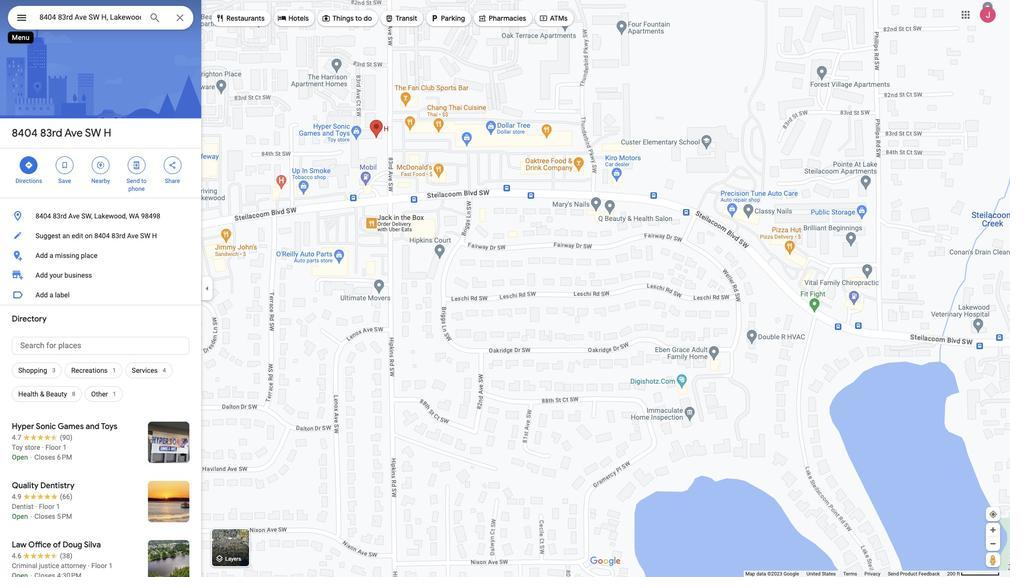 Task type: locate. For each thing, give the bounding box(es) containing it.
h inside "button"
[[152, 232, 157, 240]]

shopping 3
[[18, 367, 55, 374]]

1 right recreations at the bottom
[[113, 367, 116, 374]]

hyper
[[12, 422, 34, 432]]

add left 'your'
[[36, 271, 48, 279]]

directory
[[12, 314, 47, 324]]

send to phone
[[127, 178, 147, 192]]

· down 4.7 stars 90 reviews image
[[42, 444, 44, 451]]

1 vertical spatial to
[[141, 178, 147, 185]]

actions for 8404 83rd ave sw h region
[[0, 149, 201, 198]]

0 vertical spatial add
[[36, 252, 48, 260]]

criminal justice attorney · floor 1
[[12, 562, 113, 570]]

83rd inside "button"
[[53, 212, 67, 220]]

a
[[50, 252, 53, 260], [50, 291, 53, 299]]

1 up 5 pm
[[56, 503, 60, 511]]

suggest
[[36, 232, 61, 240]]

toy
[[12, 444, 23, 451]]

3 add from the top
[[36, 291, 48, 299]]

ave down 'wa' at the left of the page
[[127, 232, 138, 240]]

0 vertical spatial closes
[[34, 453, 55, 461]]

1 ⋅ from the top
[[30, 453, 33, 461]]

send inside 'button'
[[888, 571, 899, 577]]

2 vertical spatial 83rd
[[112, 232, 125, 240]]

ave up 
[[64, 126, 83, 140]]

1 vertical spatial 8404
[[36, 212, 51, 220]]

law office of doug silva
[[12, 540, 101, 550]]

1 vertical spatial send
[[888, 571, 899, 577]]

83rd down lakewood,
[[112, 232, 125, 240]]

directions
[[16, 178, 42, 185]]

2 ⋅ from the top
[[30, 513, 33, 520]]

add for add a missing place
[[36, 252, 48, 260]]

1 vertical spatial closes
[[34, 513, 55, 520]]

games
[[58, 422, 84, 432]]

lakewood,
[[94, 212, 127, 220]]

4.6 stars 38 reviews image
[[12, 551, 72, 561]]

footer containing map data ©2023 google
[[746, 571, 947, 577]]

send up phone
[[127, 178, 140, 185]]

1 up "6 pm"
[[63, 444, 67, 451]]

send for send product feedback
[[888, 571, 899, 577]]

sw up 
[[85, 126, 101, 140]]

show street view coverage image
[[986, 553, 1001, 567]]

2 vertical spatial 8404
[[94, 232, 110, 240]]

0 horizontal spatial send
[[127, 178, 140, 185]]

1 horizontal spatial sw
[[140, 232, 150, 240]]

1 horizontal spatial to
[[355, 14, 362, 23]]

add left label
[[36, 291, 48, 299]]

1 add from the top
[[36, 252, 48, 260]]

1 closes from the top
[[34, 453, 55, 461]]

floor down silva at the bottom of page
[[91, 562, 107, 570]]

save
[[58, 178, 71, 185]]

· down 4.9 stars 66 reviews image
[[35, 503, 37, 511]]

hyper sonic games and toys
[[12, 422, 118, 432]]

8404 for 8404 83rd ave sw h
[[12, 126, 38, 140]]

ft
[[957, 571, 960, 577]]

 restaurants
[[216, 13, 265, 24]]

health
[[18, 390, 38, 398]]

ave left sw, on the top left
[[68, 212, 80, 220]]

google maps element
[[0, 0, 1010, 577]]

1 right the other
[[113, 391, 116, 398]]

1 horizontal spatial ·
[[42, 444, 44, 451]]

toy store · floor 1 open ⋅ closes 6 pm
[[12, 444, 72, 461]]

8404 up ''
[[12, 126, 38, 140]]

footer
[[746, 571, 947, 577]]

8404 right on
[[94, 232, 110, 240]]

criminal
[[12, 562, 37, 570]]

law
[[12, 540, 27, 550]]

ave
[[64, 126, 83, 140], [68, 212, 80, 220], [127, 232, 138, 240]]

1 vertical spatial ave
[[68, 212, 80, 220]]

closes inside toy store · floor 1 open ⋅ closes 6 pm
[[34, 453, 55, 461]]

©2023
[[768, 571, 783, 577]]

None text field
[[12, 337, 189, 355]]

1 vertical spatial a
[[50, 291, 53, 299]]

· right attorney
[[88, 562, 90, 570]]

0 vertical spatial send
[[127, 178, 140, 185]]


[[16, 11, 28, 25]]

add down suggest on the left of page
[[36, 252, 48, 260]]

open inside the dentist · floor 1 open ⋅ closes 5 pm
[[12, 513, 28, 520]]

2 vertical spatial add
[[36, 291, 48, 299]]

0 vertical spatial sw
[[85, 126, 101, 140]]

a left label
[[50, 291, 53, 299]]

1 vertical spatial ·
[[35, 503, 37, 511]]

to up phone
[[141, 178, 147, 185]]

open down toy
[[12, 453, 28, 461]]

floor down 4.7 stars 90 reviews image
[[45, 444, 61, 451]]

google account: james peterson  
(james.peterson1902@gmail.com) image
[[980, 7, 996, 23]]

collapse side panel image
[[202, 283, 213, 294]]

 button
[[8, 6, 36, 32]]

8404 inside "button"
[[36, 212, 51, 220]]

0 vertical spatial open
[[12, 453, 28, 461]]

pharmacies
[[489, 14, 526, 23]]

parking
[[441, 14, 465, 23]]

0 vertical spatial ⋅
[[30, 453, 33, 461]]

a left missing
[[50, 252, 53, 260]]

1 a from the top
[[50, 252, 53, 260]]

suggest an edit on 8404 83rd ave sw h button
[[0, 226, 201, 246]]

0 horizontal spatial sw
[[85, 126, 101, 140]]

1 inside the dentist · floor 1 open ⋅ closes 5 pm
[[56, 503, 60, 511]]

8404 up suggest on the left of page
[[36, 212, 51, 220]]

open down dentist
[[12, 513, 28, 520]]

product
[[900, 571, 918, 577]]

to
[[355, 14, 362, 23], [141, 178, 147, 185]]

·
[[42, 444, 44, 451], [35, 503, 37, 511], [88, 562, 90, 570]]

1 vertical spatial add
[[36, 271, 48, 279]]

 parking
[[430, 13, 465, 24]]

1 vertical spatial floor
[[39, 503, 55, 511]]

h down 98498
[[152, 232, 157, 240]]

hotels
[[288, 14, 309, 23]]


[[322, 13, 331, 24]]

sw inside "button"
[[140, 232, 150, 240]]

to inside  things to do
[[355, 14, 362, 23]]

2 vertical spatial ·
[[88, 562, 90, 570]]

8404
[[12, 126, 38, 140], [36, 212, 51, 220], [94, 232, 110, 240]]

data
[[757, 571, 766, 577]]

0 vertical spatial a
[[50, 252, 53, 260]]

1 vertical spatial h
[[152, 232, 157, 240]]

0 vertical spatial 83rd
[[40, 126, 62, 140]]

h
[[104, 126, 111, 140], [152, 232, 157, 240]]

to inside send to phone
[[141, 178, 147, 185]]

83rd for sw,
[[53, 212, 67, 220]]

send left product
[[888, 571, 899, 577]]

0 vertical spatial 8404
[[12, 126, 38, 140]]

privacy
[[865, 571, 881, 577]]

open inside toy store · floor 1 open ⋅ closes 6 pm
[[12, 453, 28, 461]]

1 vertical spatial ⋅
[[30, 513, 33, 520]]

1 open from the top
[[12, 453, 28, 461]]

83rd up 
[[40, 126, 62, 140]]

1 horizontal spatial send
[[888, 571, 899, 577]]

a for label
[[50, 291, 53, 299]]

closes down "store"
[[34, 453, 55, 461]]

83rd
[[40, 126, 62, 140], [53, 212, 67, 220], [112, 232, 125, 240]]

other 1
[[91, 390, 116, 398]]

floor down 4.9 stars 66 reviews image
[[39, 503, 55, 511]]

(66)
[[60, 493, 72, 501]]


[[478, 13, 487, 24]]


[[60, 160, 69, 171]]

health & beauty 8
[[18, 390, 75, 398]]

closes inside the dentist · floor 1 open ⋅ closes 5 pm
[[34, 513, 55, 520]]


[[216, 13, 224, 24]]

83rd for sw
[[40, 126, 62, 140]]

4.9 stars 66 reviews image
[[12, 492, 72, 502]]

and
[[86, 422, 99, 432]]

send for send to phone
[[127, 178, 140, 185]]

sw down 98498
[[140, 232, 150, 240]]

dentist · floor 1 open ⋅ closes 5 pm
[[12, 503, 72, 520]]

1 horizontal spatial h
[[152, 232, 157, 240]]

send inside send to phone
[[127, 178, 140, 185]]

2 open from the top
[[12, 513, 28, 520]]

floor
[[45, 444, 61, 451], [39, 503, 55, 511], [91, 562, 107, 570]]

beauty
[[46, 390, 67, 398]]

0 vertical spatial ave
[[64, 126, 83, 140]]

add a missing place
[[36, 252, 98, 260]]

1 vertical spatial 83rd
[[53, 212, 67, 220]]

0 vertical spatial ·
[[42, 444, 44, 451]]

None field
[[39, 11, 141, 23]]

⋅ down dentist
[[30, 513, 33, 520]]

2 a from the top
[[50, 291, 53, 299]]

floor inside the dentist · floor 1 open ⋅ closes 5 pm
[[39, 503, 55, 511]]

map
[[746, 571, 755, 577]]

edit
[[72, 232, 83, 240]]

0 vertical spatial h
[[104, 126, 111, 140]]

floor inside toy store · floor 1 open ⋅ closes 6 pm
[[45, 444, 61, 451]]

h up 
[[104, 126, 111, 140]]

2 closes from the top
[[34, 513, 55, 520]]

8404 83rd ave sw h
[[12, 126, 111, 140]]

none field inside 8404 83rd ave sw h, lakewood, wa 98498 field
[[39, 11, 141, 23]]


[[96, 160, 105, 171]]

4.7 stars 90 reviews image
[[12, 433, 72, 443]]

1 vertical spatial open
[[12, 513, 28, 520]]

closes left 5 pm
[[34, 513, 55, 520]]

open
[[12, 453, 28, 461], [12, 513, 28, 520]]

office
[[28, 540, 51, 550]]

0 vertical spatial floor
[[45, 444, 61, 451]]

closes
[[34, 453, 55, 461], [34, 513, 55, 520]]

0 vertical spatial to
[[355, 14, 362, 23]]

to left do
[[355, 14, 362, 23]]

zoom out image
[[990, 540, 997, 548]]

add for add a label
[[36, 291, 48, 299]]

do
[[364, 14, 372, 23]]

send
[[127, 178, 140, 185], [888, 571, 899, 577]]

1 vertical spatial sw
[[140, 232, 150, 240]]

2 add from the top
[[36, 271, 48, 279]]

3
[[52, 367, 55, 374]]

98498
[[141, 212, 160, 220]]

map data ©2023 google
[[746, 571, 799, 577]]

2 vertical spatial ave
[[127, 232, 138, 240]]

0 horizontal spatial to
[[141, 178, 147, 185]]

sw
[[85, 126, 101, 140], [140, 232, 150, 240]]

⋅ down "store"
[[30, 453, 33, 461]]

0 horizontal spatial ·
[[35, 503, 37, 511]]

ave inside "button"
[[68, 212, 80, 220]]

83rd up an
[[53, 212, 67, 220]]

ave inside "button"
[[127, 232, 138, 240]]



Task type: describe. For each thing, give the bounding box(es) containing it.
store
[[24, 444, 40, 451]]

 things to do
[[322, 13, 372, 24]]


[[132, 160, 141, 171]]

⋅ inside toy store · floor 1 open ⋅ closes 6 pm
[[30, 453, 33, 461]]

&
[[40, 390, 44, 398]]

 search field
[[8, 6, 193, 32]]

1 inside toy store · floor 1 open ⋅ closes 6 pm
[[63, 444, 67, 451]]

shopping
[[18, 367, 47, 374]]

recreations
[[71, 367, 108, 374]]

none text field inside "8404 83rd ave sw h" main content
[[12, 337, 189, 355]]

atms
[[550, 14, 568, 23]]

8404 83rd ave sw h main content
[[0, 0, 201, 577]]

nearby
[[91, 178, 110, 185]]

dentist
[[12, 503, 34, 511]]

2 vertical spatial floor
[[91, 562, 107, 570]]

phone
[[128, 186, 145, 192]]

4.7
[[12, 434, 21, 442]]

on
[[85, 232, 93, 240]]

attorney
[[61, 562, 86, 570]]

services 4
[[132, 367, 166, 374]]

silva
[[84, 540, 101, 550]]

200
[[947, 571, 956, 577]]

restaurants
[[226, 14, 265, 23]]

200 ft button
[[947, 571, 1000, 577]]

services
[[132, 367, 158, 374]]


[[278, 13, 286, 24]]

of
[[53, 540, 61, 550]]

google
[[784, 571, 799, 577]]

doug
[[63, 540, 82, 550]]

8404 for 8404 83rd ave sw, lakewood, wa 98498
[[36, 212, 51, 220]]

6 pm
[[57, 453, 72, 461]]

sonic
[[36, 422, 56, 432]]

add your business
[[36, 271, 92, 279]]

add a label
[[36, 291, 70, 299]]

feedback
[[919, 571, 940, 577]]

2 horizontal spatial ·
[[88, 562, 90, 570]]

200 ft
[[947, 571, 960, 577]]

layers
[[225, 556, 241, 563]]

(90)
[[60, 434, 72, 442]]

terms button
[[844, 571, 857, 577]]


[[385, 13, 394, 24]]

5 pm
[[57, 513, 72, 520]]

 pharmacies
[[478, 13, 526, 24]]

wa
[[129, 212, 139, 220]]

quality
[[12, 481, 39, 491]]

8404 83rd ave sw, lakewood, wa 98498
[[36, 212, 160, 220]]

share
[[165, 178, 180, 185]]


[[24, 160, 33, 171]]

83rd inside "button"
[[112, 232, 125, 240]]

terms
[[844, 571, 857, 577]]

add a label button
[[0, 285, 201, 305]]

other
[[91, 390, 108, 398]]

privacy button
[[865, 571, 881, 577]]

4.6
[[12, 552, 21, 560]]

1 right attorney
[[109, 562, 113, 570]]

united states button
[[807, 571, 836, 577]]

ave for sw
[[64, 126, 83, 140]]

united states
[[807, 571, 836, 577]]

· inside toy store · floor 1 open ⋅ closes 6 pm
[[42, 444, 44, 451]]

transit
[[396, 14, 417, 23]]

ave for sw,
[[68, 212, 80, 220]]

8404 83rd ave sw, lakewood, wa 98498 button
[[0, 206, 201, 226]]

label
[[55, 291, 70, 299]]

quality dentistry
[[12, 481, 75, 491]]

business
[[65, 271, 92, 279]]

things
[[333, 14, 354, 23]]

1 inside other 1
[[113, 391, 116, 398]]

(38)
[[60, 552, 72, 560]]

add for add your business
[[36, 271, 48, 279]]

 atms
[[539, 13, 568, 24]]

4
[[163, 367, 166, 374]]

1 inside recreations 1
[[113, 367, 116, 374]]

zoom in image
[[990, 526, 997, 534]]

8404 inside "button"
[[94, 232, 110, 240]]

0 horizontal spatial h
[[104, 126, 111, 140]]

send product feedback button
[[888, 571, 940, 577]]

footer inside google maps element
[[746, 571, 947, 577]]

4.9
[[12, 493, 21, 501]]

⋅ inside the dentist · floor 1 open ⋅ closes 5 pm
[[30, 513, 33, 520]]

justice
[[39, 562, 59, 570]]

united
[[807, 571, 821, 577]]

missing
[[55, 252, 79, 260]]

recreations 1
[[71, 367, 116, 374]]

states
[[822, 571, 836, 577]]

8404 83rd Ave SW H, Lakewood, WA 98498 field
[[8, 6, 193, 30]]

your
[[50, 271, 63, 279]]

place
[[81, 252, 98, 260]]

a for missing
[[50, 252, 53, 260]]

show your location image
[[989, 510, 998, 519]]

· inside the dentist · floor 1 open ⋅ closes 5 pm
[[35, 503, 37, 511]]


[[539, 13, 548, 24]]

 transit
[[385, 13, 417, 24]]

dentistry
[[40, 481, 75, 491]]



Task type: vqa. For each thing, say whether or not it's contained in the screenshot.
grid within the the Flight search box
no



